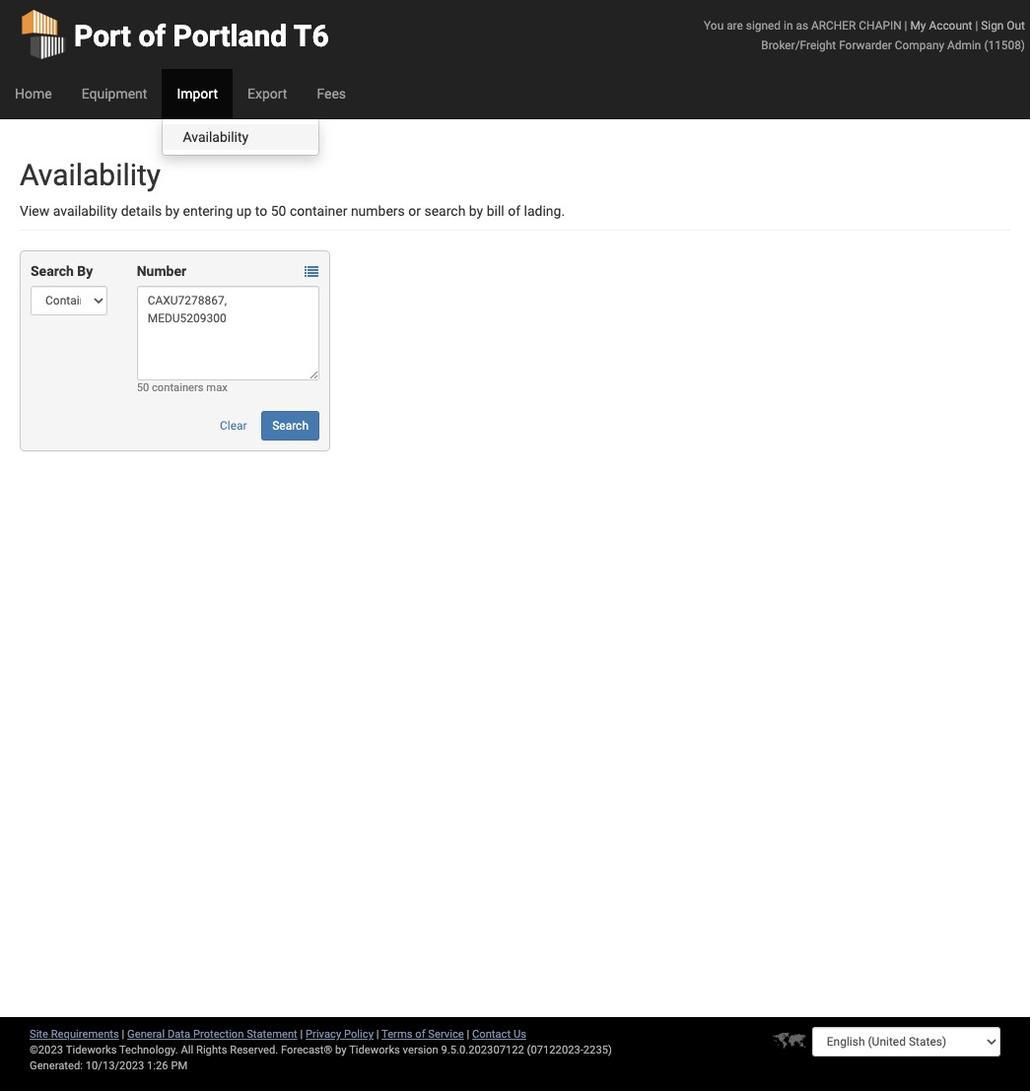 Task type: describe. For each thing, give the bounding box(es) containing it.
chapin
[[859, 19, 902, 33]]

requirements
[[51, 1029, 119, 1041]]

general
[[127, 1029, 165, 1041]]

(11508)
[[985, 38, 1026, 52]]

2 horizontal spatial of
[[508, 203, 521, 219]]

privacy
[[306, 1029, 341, 1041]]

of inside port of portland t6 link
[[138, 19, 166, 53]]

data
[[168, 1029, 190, 1041]]

50 containers max
[[137, 382, 228, 394]]

| left sign on the right top
[[976, 19, 979, 33]]

generated:
[[30, 1060, 83, 1073]]

show list image
[[305, 266, 319, 279]]

port of portland t6 link
[[20, 0, 329, 69]]

rights
[[196, 1044, 227, 1057]]

©2023 tideworks
[[30, 1044, 117, 1057]]

availability link
[[163, 124, 319, 150]]

statement
[[247, 1029, 298, 1041]]

archer
[[812, 19, 856, 33]]

1 vertical spatial 50
[[137, 382, 149, 394]]

pm
[[171, 1060, 188, 1073]]

portland
[[173, 19, 287, 53]]

by inside site requirements | general data protection statement | privacy policy | terms of service | contact us ©2023 tideworks technology. all rights reserved. forecast® by tideworks version 9.5.0.202307122 (07122023-2235) generated: 10/13/2023 1:26 pm
[[335, 1044, 347, 1057]]

view availability details by entering up to 50 container numbers or search by bill of lading.
[[20, 203, 565, 219]]

you
[[704, 19, 724, 33]]

technology.
[[119, 1044, 178, 1057]]

view
[[20, 203, 50, 219]]

fees
[[317, 86, 346, 102]]

are
[[727, 19, 743, 33]]

9.5.0.202307122
[[441, 1044, 524, 1057]]

protection
[[193, 1029, 244, 1041]]

privacy policy link
[[306, 1029, 374, 1041]]

terms of service link
[[382, 1029, 464, 1041]]

site requirements | general data protection statement | privacy policy | terms of service | contact us ©2023 tideworks technology. all rights reserved. forecast® by tideworks version 9.5.0.202307122 (07122023-2235) generated: 10/13/2023 1:26 pm
[[30, 1029, 612, 1073]]

2 horizontal spatial by
[[469, 203, 483, 219]]

export button
[[233, 69, 302, 118]]

search
[[424, 203, 466, 219]]

search for search
[[272, 419, 309, 433]]

site requirements link
[[30, 1029, 119, 1041]]

out
[[1007, 19, 1026, 33]]

clear
[[220, 419, 247, 433]]

(07122023-
[[527, 1044, 584, 1057]]

equipment button
[[67, 69, 162, 118]]

bill
[[487, 203, 505, 219]]

version
[[403, 1044, 439, 1057]]

0 horizontal spatial availability
[[20, 158, 161, 192]]

port
[[74, 19, 131, 53]]

all
[[181, 1044, 193, 1057]]

details
[[121, 203, 162, 219]]

site
[[30, 1029, 48, 1041]]

import button
[[162, 69, 233, 118]]

terms
[[382, 1029, 413, 1041]]

by
[[77, 263, 93, 279]]

to
[[255, 203, 268, 219]]

clear button
[[209, 411, 258, 441]]

company
[[895, 38, 945, 52]]

us
[[514, 1029, 527, 1041]]

0 vertical spatial 50
[[271, 203, 286, 219]]

reserved.
[[230, 1044, 278, 1057]]



Task type: vqa. For each thing, say whether or not it's contained in the screenshot.
Password password field
no



Task type: locate. For each thing, give the bounding box(es) containing it.
1 horizontal spatial of
[[415, 1029, 426, 1041]]

signed
[[746, 19, 781, 33]]

sign out link
[[981, 19, 1026, 33]]

search
[[31, 263, 74, 279], [272, 419, 309, 433]]

container
[[290, 203, 348, 219]]

export
[[248, 86, 287, 102]]

you are signed in as archer chapin | my account | sign out broker/freight forwarder company admin (11508)
[[704, 19, 1026, 52]]

as
[[796, 19, 809, 33]]

availability down import popup button
[[183, 129, 249, 145]]

| up forecast®
[[300, 1029, 303, 1041]]

contact
[[472, 1029, 511, 1041]]

availability up 'availability' at the top of the page
[[20, 158, 161, 192]]

search for search by
[[31, 263, 74, 279]]

0 vertical spatial availability
[[183, 129, 249, 145]]

search button
[[261, 411, 320, 441]]

search inside button
[[272, 419, 309, 433]]

service
[[428, 1029, 464, 1041]]

2235)
[[584, 1044, 612, 1057]]

2 vertical spatial of
[[415, 1029, 426, 1041]]

10/13/2023
[[86, 1060, 144, 1073]]

tideworks
[[349, 1044, 400, 1057]]

of inside site requirements | general data protection statement | privacy policy | terms of service | contact us ©2023 tideworks technology. all rights reserved. forecast® by tideworks version 9.5.0.202307122 (07122023-2235) generated: 10/13/2023 1:26 pm
[[415, 1029, 426, 1041]]

0 horizontal spatial search
[[31, 263, 74, 279]]

import
[[177, 86, 218, 102]]

up
[[236, 203, 252, 219]]

by right the details
[[165, 203, 180, 219]]

lading.
[[524, 203, 565, 219]]

| left my
[[905, 19, 908, 33]]

of right bill
[[508, 203, 521, 219]]

of
[[138, 19, 166, 53], [508, 203, 521, 219], [415, 1029, 426, 1041]]

| left 'general'
[[122, 1029, 125, 1041]]

50 left containers
[[137, 382, 149, 394]]

0 horizontal spatial of
[[138, 19, 166, 53]]

| up tideworks
[[376, 1029, 379, 1041]]

max
[[206, 382, 228, 394]]

availability
[[53, 203, 118, 219]]

0 vertical spatial of
[[138, 19, 166, 53]]

home button
[[0, 69, 67, 118]]

of right the port
[[138, 19, 166, 53]]

containers
[[152, 382, 204, 394]]

1 horizontal spatial 50
[[271, 203, 286, 219]]

1:26
[[147, 1060, 168, 1073]]

broker/freight
[[762, 38, 836, 52]]

1 horizontal spatial availability
[[183, 129, 249, 145]]

search by
[[31, 263, 93, 279]]

|
[[905, 19, 908, 33], [976, 19, 979, 33], [122, 1029, 125, 1041], [300, 1029, 303, 1041], [376, 1029, 379, 1041], [467, 1029, 470, 1041]]

50
[[271, 203, 286, 219], [137, 382, 149, 394]]

availability
[[183, 129, 249, 145], [20, 158, 161, 192]]

my
[[911, 19, 926, 33]]

1 vertical spatial availability
[[20, 158, 161, 192]]

fees button
[[302, 69, 361, 118]]

numbers
[[351, 203, 405, 219]]

0 vertical spatial search
[[31, 263, 74, 279]]

by left bill
[[469, 203, 483, 219]]

forecast®
[[281, 1044, 333, 1057]]

1 horizontal spatial search
[[272, 419, 309, 433]]

50 right to
[[271, 203, 286, 219]]

home
[[15, 86, 52, 102]]

0 horizontal spatial by
[[165, 203, 180, 219]]

search left by
[[31, 263, 74, 279]]

1 horizontal spatial by
[[335, 1044, 347, 1057]]

t6
[[294, 19, 329, 53]]

my account link
[[911, 19, 973, 33]]

sign
[[981, 19, 1004, 33]]

equipment
[[82, 86, 147, 102]]

admin
[[948, 38, 982, 52]]

1 vertical spatial of
[[508, 203, 521, 219]]

search right clear button
[[272, 419, 309, 433]]

account
[[929, 19, 973, 33]]

port of portland t6
[[74, 19, 329, 53]]

policy
[[344, 1029, 374, 1041]]

entering
[[183, 203, 233, 219]]

by down privacy policy link
[[335, 1044, 347, 1057]]

number
[[137, 263, 186, 279]]

or
[[409, 203, 421, 219]]

forwarder
[[839, 38, 892, 52]]

by
[[165, 203, 180, 219], [469, 203, 483, 219], [335, 1044, 347, 1057]]

contact us link
[[472, 1029, 527, 1041]]

0 horizontal spatial 50
[[137, 382, 149, 394]]

general data protection statement link
[[127, 1029, 298, 1041]]

Number text field
[[137, 286, 319, 381]]

| up 9.5.0.202307122
[[467, 1029, 470, 1041]]

of up the "version"
[[415, 1029, 426, 1041]]

in
[[784, 19, 793, 33]]

1 vertical spatial search
[[272, 419, 309, 433]]



